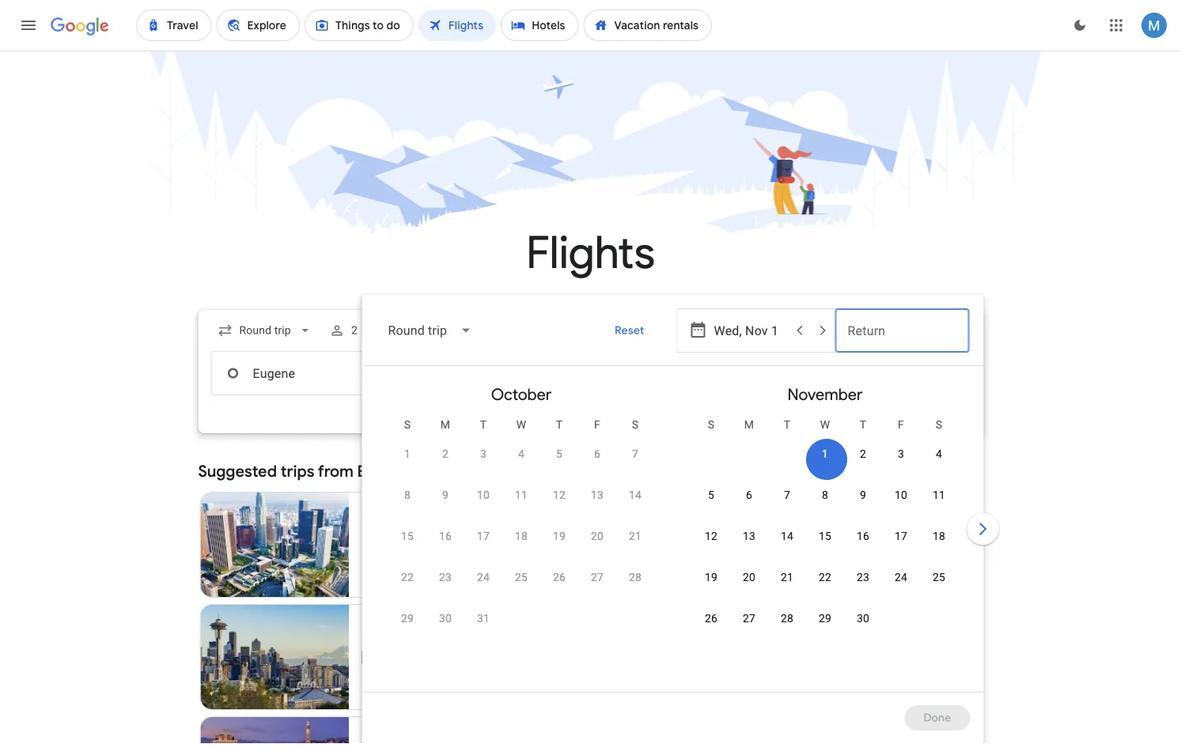 Task type: locate. For each thing, give the bounding box(es) containing it.
0 horizontal spatial 10 button
[[464, 488, 502, 526]]

0 horizontal spatial 17
[[477, 530, 490, 543]]

28 for sat, oct 28 element
[[629, 571, 642, 584]]

17
[[477, 530, 490, 543], [895, 530, 908, 543]]

1 1 from the left
[[404, 448, 410, 461]]

14 inside november 'row group'
[[781, 530, 794, 543]]

6 inside november 'row group'
[[746, 489, 752, 502]]

9 button up mon, oct 16 element
[[426, 488, 464, 526]]

28
[[629, 571, 642, 584], [781, 612, 794, 625]]

28 left wed, nov 29 element
[[781, 612, 794, 625]]

30 button left tue, oct 31 element
[[426, 611, 464, 649]]

29 button right dec
[[388, 611, 426, 649]]

2 button
[[426, 446, 464, 484], [844, 446, 882, 484]]

sat, nov 11 element
[[933, 488, 946, 503]]

2 1 button from the left
[[806, 446, 844, 484]]

4 for october
[[518, 448, 524, 461]]

1 11 from the left
[[515, 489, 528, 502]]

14 button
[[616, 488, 654, 526], [768, 529, 806, 567]]

2 button up the mon, oct 9 element
[[426, 446, 464, 484]]

24 for the tue, oct 24 element at the left bottom of page
[[477, 571, 490, 584]]

1 11 button from the left
[[502, 488, 540, 526]]

tue, oct 3 element
[[480, 446, 486, 462]]

t up thu, oct 5 element
[[556, 418, 563, 431]]

13 button
[[578, 488, 616, 526], [730, 529, 768, 567]]

20 inside november 'row group'
[[743, 571, 756, 584]]

1 22 button from the left
[[388, 570, 426, 608]]

f inside october row group
[[594, 418, 600, 431]]

22 inside october row group
[[401, 571, 414, 584]]

row containing 26
[[692, 604, 882, 649]]

29 inside october row group
[[401, 612, 414, 625]]

1 25 from the left
[[515, 571, 528, 584]]

28 button
[[616, 570, 654, 608], [768, 611, 806, 649]]

0 horizontal spatial 1
[[404, 448, 410, 461]]

21
[[629, 530, 642, 543], [781, 571, 794, 584]]

t up thu, nov 2 element
[[860, 418, 867, 431]]

1 horizontal spatial 3 button
[[882, 446, 920, 484]]

0 horizontal spatial 16 button
[[426, 529, 464, 567]]

11 button inside october row group
[[502, 488, 540, 526]]

1 horizontal spatial 8 button
[[806, 488, 844, 526]]

1 horizontal spatial 11
[[933, 489, 946, 502]]

w inside november 'row group'
[[820, 418, 830, 431]]

18
[[515, 530, 528, 543], [933, 530, 946, 543]]

1 button up wed, nov 8 element at the right bottom of the page
[[806, 446, 844, 484]]

sun, oct 22 element
[[401, 570, 414, 586]]

17 right the hr on the left of page
[[477, 530, 490, 543]]

17 button up the tue, oct 24 element at the left bottom of page
[[464, 529, 502, 567]]

dec
[[362, 635, 381, 648]]

8 button
[[388, 488, 426, 526], [806, 488, 844, 526]]

s up the 'sun, nov 5' element
[[708, 418, 715, 431]]

21 inside october row group
[[629, 530, 642, 543]]

19 button up 'sun, nov 26' element
[[692, 570, 730, 608]]

18 right tue, oct 17 element in the bottom of the page
[[515, 530, 528, 543]]

1 10 button from the left
[[464, 488, 502, 526]]

21 inside november 'row group'
[[781, 571, 794, 584]]

10 inside november 'row group'
[[895, 489, 908, 502]]

4 t from the left
[[860, 418, 867, 431]]

24 button right thu, nov 23 element at the bottom of page
[[882, 570, 920, 608]]

mon, oct 16 element
[[439, 529, 452, 545]]

1 vertical spatial 6 button
[[730, 488, 768, 526]]

2 4 from the left
[[936, 448, 942, 461]]

19 button up 'thu, oct 26' element
[[540, 529, 578, 567]]

1 button
[[388, 446, 426, 484], [806, 446, 844, 484]]

15 button
[[388, 529, 426, 567], [806, 529, 844, 567]]

13 for fri, oct 13 element
[[591, 489, 604, 502]]

3 button for november
[[882, 446, 920, 484]]

grid
[[369, 373, 977, 702]]

14 right fri, oct 13 element
[[629, 489, 642, 502]]

1 horizontal spatial 18 button
[[920, 529, 958, 567]]

1 vertical spatial 5 button
[[692, 488, 730, 526]]

2 3 from the left
[[898, 448, 904, 461]]

2 8 button from the left
[[806, 488, 844, 526]]

12 button
[[540, 488, 578, 526], [692, 529, 730, 567]]

1 4 button from the left
[[502, 446, 540, 484]]

s
[[404, 418, 411, 431], [632, 418, 639, 431], [708, 418, 715, 431], [936, 418, 942, 431]]

3
[[480, 448, 486, 461], [898, 448, 904, 461]]

3 button up fri, nov 10 element
[[882, 446, 920, 484]]

2 17 button from the left
[[882, 529, 920, 567]]

5 button
[[540, 446, 578, 484], [692, 488, 730, 526]]

10 for fri, nov 10 element
[[895, 489, 908, 502]]

1 23 button from the left
[[426, 570, 464, 608]]

23 left the fri, nov 24 element
[[857, 571, 870, 584]]

wed, nov 22 element
[[819, 570, 832, 586]]

0 horizontal spatial 17 button
[[464, 529, 502, 567]]

14 right the mon, nov 13 element
[[781, 530, 794, 543]]

1 horizontal spatial 5 button
[[692, 488, 730, 526]]

12 button up sun, nov 19 element
[[692, 529, 730, 567]]

1 horizontal spatial 17 button
[[882, 529, 920, 567]]

flights
[[526, 225, 655, 281]]

31 button
[[464, 611, 502, 649]]

28 inside october row group
[[629, 571, 642, 584]]

1 vertical spatial 13
[[743, 530, 756, 543]]

9 inside october row group
[[442, 489, 448, 502]]

12 inside november 'row group'
[[705, 530, 718, 543]]

13
[[591, 489, 604, 502], [743, 530, 756, 543]]

los
[[362, 505, 382, 522]]

26
[[553, 571, 566, 584], [705, 612, 718, 625]]

11 inside november 'row group'
[[933, 489, 946, 502]]

26 inside november 'row group'
[[705, 612, 718, 625]]

8 left thu, nov 9 'element'
[[822, 489, 828, 502]]

1 24 from the left
[[477, 571, 490, 584]]

1 horizontal spatial 15 button
[[806, 529, 844, 567]]

1 horizontal spatial 3
[[898, 448, 904, 461]]

16 left 'fri, nov 17' element
[[857, 530, 870, 543]]

1 vertical spatial 5
[[708, 489, 714, 502]]

1 horizontal spatial 10
[[895, 489, 908, 502]]

2 button up thu, nov 9 'element'
[[844, 446, 882, 484]]

2 – 9
[[384, 635, 409, 648]]

1 17 button from the left
[[464, 529, 502, 567]]

1 w from the left
[[516, 418, 526, 431]]

tue, nov 14 element
[[781, 529, 794, 545]]

17 button up the fri, nov 24 element
[[882, 529, 920, 567]]

1 18 from the left
[[515, 530, 528, 543]]

7 inside october row group
[[632, 448, 638, 461]]

tue, nov 7 element
[[784, 488, 790, 503]]

11 button inside november 'row group'
[[920, 488, 958, 526]]

16
[[439, 530, 452, 543], [857, 530, 870, 543]]

1 horizontal spatial 15
[[819, 530, 832, 543]]

t up tue, oct 3 element
[[480, 418, 487, 431]]

15 for the sun, oct 15 element
[[401, 530, 414, 543]]

20 left the sat, oct 21 element
[[591, 530, 604, 543]]

w for november
[[820, 418, 830, 431]]

1 horizontal spatial 29 button
[[806, 611, 844, 649]]

1 vertical spatial 19 button
[[692, 570, 730, 608]]

1 23 from the left
[[439, 571, 452, 584]]

13 inside november 'row group'
[[743, 530, 756, 543]]

sat, oct 14 element
[[629, 488, 642, 503]]

5 inside october row group
[[556, 448, 562, 461]]

1 horizontal spatial 12
[[705, 530, 718, 543]]

30 for thu, nov 30 element
[[857, 612, 870, 625]]

29 up 2 – 9
[[401, 612, 414, 625]]

21 button up tue, nov 28 element
[[768, 570, 806, 608]]

2 1 from the left
[[822, 448, 828, 461]]

tue, oct 31 element
[[477, 611, 490, 627]]

24 for the fri, nov 24 element
[[895, 571, 908, 584]]

26 left fri, oct 27 "element"
[[553, 571, 566, 584]]

row containing 29
[[388, 604, 502, 649]]

19
[[553, 530, 566, 543], [705, 571, 718, 584]]

2 10 button from the left
[[882, 488, 920, 526]]

20 button
[[578, 529, 616, 567], [730, 570, 768, 608]]

0 vertical spatial 19
[[553, 530, 566, 543]]

3 s from the left
[[708, 418, 715, 431]]

m down departure text box
[[744, 418, 754, 431]]

sun, nov 12 element
[[705, 529, 718, 545]]

15 button up sun, oct 22 element
[[388, 529, 426, 567]]

20 button up mon, nov 27 element
[[730, 570, 768, 608]]

28 inside november 'row group'
[[781, 612, 794, 625]]

october
[[491, 385, 552, 405]]

11
[[515, 489, 528, 502], [933, 489, 946, 502]]

tue, nov 28 element
[[781, 611, 794, 627]]

0 horizontal spatial 16
[[439, 530, 452, 543]]

27 button
[[578, 570, 616, 608], [730, 611, 768, 649]]

$118
[[538, 686, 560, 700]]

los angeles
[[362, 505, 433, 522]]

118 US dollars text field
[[538, 686, 560, 700]]

17 button
[[464, 529, 502, 567], [882, 529, 920, 567]]

2 3 button from the left
[[882, 446, 920, 484]]

1 horizontal spatial 20
[[743, 571, 756, 584]]

1 2 button from the left
[[426, 446, 464, 484]]

0 horizontal spatial 24
[[477, 571, 490, 584]]

30 button right wed, nov 29 element
[[844, 611, 882, 649]]

2 4 button from the left
[[920, 446, 958, 484]]

4
[[518, 448, 524, 461], [936, 448, 942, 461]]

3 inside october row group
[[480, 448, 486, 461]]

7 right fri, oct 6 element
[[632, 448, 638, 461]]

18 inside november 'row group'
[[933, 530, 946, 543]]

27 inside october row group
[[591, 571, 604, 584]]

20
[[591, 530, 604, 543], [743, 571, 756, 584]]

28 right fri, oct 27 "element"
[[629, 571, 642, 584]]

27 left sat, oct 28 element
[[591, 571, 604, 584]]

0 horizontal spatial 29
[[401, 612, 414, 625]]

26 for 'sun, nov 26' element
[[705, 612, 718, 625]]

22 for wed, nov 22 element
[[819, 571, 832, 584]]

25 button left $78
[[502, 570, 540, 608]]

25 button right the fri, nov 24 element
[[920, 570, 958, 608]]

23 down 2 hr
[[439, 571, 452, 584]]

1 horizontal spatial 27 button
[[730, 611, 768, 649]]

0 horizontal spatial m
[[440, 418, 450, 431]]

0 horizontal spatial 12
[[553, 489, 566, 502]]

0 horizontal spatial 8
[[404, 489, 410, 502]]

5 left "mon, nov 6" element
[[708, 489, 714, 502]]

1 vertical spatial 14
[[781, 530, 794, 543]]

wed, nov 8 element
[[822, 488, 828, 503]]

5 for thu, oct 5 element
[[556, 448, 562, 461]]

27 for fri, oct 27 "element"
[[591, 571, 604, 584]]

0 vertical spatial 26
[[553, 571, 566, 584]]

8 up "angeles"
[[404, 489, 410, 502]]

2 18 from the left
[[933, 530, 946, 543]]

4 button up the wed, oct 11 'element'
[[502, 446, 540, 484]]

1 horizontal spatial 29
[[819, 612, 832, 625]]

alaska image
[[362, 651, 375, 664]]

1 horizontal spatial 25 button
[[920, 570, 958, 608]]

23 inside november 'row group'
[[857, 571, 870, 584]]

9 button up thu, nov 16 element
[[844, 488, 882, 526]]

13 inside october row group
[[591, 489, 604, 502]]

22 right tue, nov 21 element
[[819, 571, 832, 584]]

6 button up fri, oct 13 element
[[578, 446, 616, 484]]

2
[[351, 324, 358, 337], [442, 448, 448, 461], [860, 448, 866, 461], [433, 539, 440, 552]]

16 inside november 'row group'
[[857, 530, 870, 543]]

19 left mon, nov 20 element
[[705, 571, 718, 584]]

3 button up tue, oct 10 element
[[464, 446, 502, 484]]

wed, nov 15 element
[[819, 529, 832, 545]]

6 down explore
[[594, 448, 600, 461]]

6 button
[[578, 446, 616, 484], [730, 488, 768, 526]]

next image
[[964, 511, 1002, 549]]

thu, nov 23 element
[[857, 570, 870, 586]]

2 inside suggested trips from eugene region
[[433, 539, 440, 552]]

fri, oct 6 element
[[594, 446, 600, 462]]

30 left 31 at the bottom
[[439, 612, 452, 625]]

0 horizontal spatial 27 button
[[578, 570, 616, 608]]

sat, nov 18 element
[[933, 529, 946, 545]]

wed, nov 1, departure date. element
[[822, 446, 828, 462]]

m inside october row group
[[440, 418, 450, 431]]

8 inside november 'row group'
[[822, 489, 828, 502]]

2 23 from the left
[[857, 571, 870, 584]]

0 vertical spatial 7 button
[[616, 446, 654, 484]]

12 button up thu, oct 19 "element"
[[540, 488, 578, 526]]

0 horizontal spatial 11 button
[[502, 488, 540, 526]]

0 horizontal spatial 12 button
[[540, 488, 578, 526]]

2 8 from the left
[[822, 489, 828, 502]]

20 inside october row group
[[591, 530, 604, 543]]

sun, oct 1 element
[[404, 446, 410, 462]]

0 vertical spatial 14 button
[[616, 488, 654, 526]]

30 inside october row group
[[439, 612, 452, 625]]

1 button up sun, oct 8 element
[[388, 446, 426, 484]]

m up mon, oct 2 element
[[440, 418, 450, 431]]

2 vertical spatial 7
[[432, 523, 438, 536]]

1 horizontal spatial 30 button
[[844, 611, 882, 649]]

0 horizontal spatial 9 button
[[426, 488, 464, 526]]

nov 30 – dec 7
[[362, 523, 438, 536]]

w
[[516, 418, 526, 431], [820, 418, 830, 431]]

seattle dec 2 – 9
[[362, 618, 409, 648]]

16 inside october row group
[[439, 530, 452, 543]]

17 inside october row group
[[477, 530, 490, 543]]

11 right tue, oct 10 element
[[515, 489, 528, 502]]

4 button for november
[[920, 446, 958, 484]]

4 s from the left
[[936, 418, 942, 431]]

october row group
[[369, 373, 673, 686]]

10 button up 'fri, nov 17' element
[[882, 488, 920, 526]]

1 t from the left
[[480, 418, 487, 431]]

24 button
[[464, 570, 502, 608], [882, 570, 920, 608]]

10
[[477, 489, 490, 502], [895, 489, 908, 502]]

14 inside october row group
[[629, 489, 642, 502]]

s up 'sat, oct 7' element
[[632, 418, 639, 431]]

23 button up thu, nov 30 element
[[844, 570, 882, 608]]

3 inside november 'row group'
[[898, 448, 904, 461]]

7 button
[[616, 446, 654, 484], [768, 488, 806, 526]]

28 button left wed, nov 29 element
[[768, 611, 806, 649]]

10 button inside november 'row group'
[[882, 488, 920, 526]]

1 16 button from the left
[[426, 529, 464, 567]]

1 9 from the left
[[442, 489, 448, 502]]

22 button
[[388, 570, 426, 608], [806, 570, 844, 608]]

1 horizontal spatial 24
[[895, 571, 908, 584]]

1 horizontal spatial 2 button
[[844, 446, 882, 484]]

19 inside october row group
[[553, 530, 566, 543]]

0 horizontal spatial 11
[[515, 489, 528, 502]]

1 horizontal spatial 9 button
[[844, 488, 882, 526]]

13 button up mon, nov 20 element
[[730, 529, 768, 567]]

11 button
[[502, 488, 540, 526], [920, 488, 958, 526]]

1 22 from the left
[[401, 571, 414, 584]]

1 horizontal spatial 12 button
[[692, 529, 730, 567]]

6 button up the mon, nov 13 element
[[730, 488, 768, 526]]

25 inside november 'row group'
[[933, 571, 946, 584]]

6 inside october row group
[[594, 448, 600, 461]]

10 button up tue, oct 17 element in the bottom of the page
[[464, 488, 502, 526]]

18 button up wed, oct 25 element
[[502, 529, 540, 567]]

5 button up "thu, oct 12" element on the bottom left of page
[[540, 446, 578, 484]]

row containing 15
[[388, 522, 654, 567]]

27 left tue, nov 28 element
[[743, 612, 756, 625]]

1 8 button from the left
[[388, 488, 426, 526]]

change appearance image
[[1061, 6, 1099, 44]]

mon, nov 27 element
[[743, 611, 756, 627]]

1 29 button from the left
[[388, 611, 426, 649]]

0 horizontal spatial 3 button
[[464, 446, 502, 484]]

1 4 from the left
[[518, 448, 524, 461]]

1 horizontal spatial 21
[[781, 571, 794, 584]]

4 button for october
[[502, 446, 540, 484]]

None field
[[376, 312, 485, 350], [211, 317, 320, 345], [376, 312, 485, 350], [211, 317, 320, 345]]

1 inside october row group
[[404, 448, 410, 461]]

5 button up sun, nov 12 element
[[692, 488, 730, 526]]

29 inside november 'row group'
[[819, 612, 832, 625]]

10 button inside october row group
[[464, 488, 502, 526]]

2 m from the left
[[744, 418, 754, 431]]

11 button up sat, nov 18 element
[[920, 488, 958, 526]]

21 right "fri, oct 20" element
[[629, 530, 642, 543]]

1 horizontal spatial 23
[[857, 571, 870, 584]]

3 t from the left
[[784, 418, 791, 431]]

1 horizontal spatial 17
[[895, 530, 908, 543]]

12 left the mon, nov 13 element
[[705, 530, 718, 543]]

1 horizontal spatial 6
[[746, 489, 752, 502]]

row containing 22
[[388, 563, 654, 608]]

15 down "angeles"
[[401, 530, 414, 543]]

23 button inside november 'row group'
[[844, 570, 882, 608]]

30 inside november 'row group'
[[857, 612, 870, 625]]

Flight search field
[[186, 295, 1002, 745]]

2 2 button from the left
[[844, 446, 882, 484]]

0 horizontal spatial 6 button
[[578, 446, 616, 484]]

23 inside october row group
[[439, 571, 452, 584]]

wed, nov 29 element
[[819, 611, 832, 627]]

sun, nov 5 element
[[708, 488, 714, 503]]

14 for sat, oct 14 'element'
[[629, 489, 642, 502]]

27 inside november 'row group'
[[743, 612, 756, 625]]

tue, nov 21 element
[[781, 570, 794, 586]]

1 horizontal spatial 27
[[743, 612, 756, 625]]

f for november
[[898, 418, 904, 431]]

s up sat, nov 4 element
[[936, 418, 942, 431]]

w up wed, oct 4 element
[[516, 418, 526, 431]]

t
[[480, 418, 487, 431], [556, 418, 563, 431], [784, 418, 791, 431], [860, 418, 867, 431]]

0 vertical spatial 26 button
[[540, 570, 578, 608]]

26 button left fri, oct 27 "element"
[[540, 570, 578, 608]]

12
[[553, 489, 566, 502], [705, 530, 718, 543]]

0 horizontal spatial 30 button
[[426, 611, 464, 649]]

19 button
[[540, 529, 578, 567], [692, 570, 730, 608]]

2 29 button from the left
[[806, 611, 844, 649]]

1 vertical spatial 7
[[784, 489, 790, 502]]

fri, oct 20 element
[[591, 529, 604, 545]]

1 inside november 'row group'
[[822, 448, 828, 461]]

2 horizontal spatial 7
[[784, 489, 790, 502]]

24 inside october row group
[[477, 571, 490, 584]]

1 f from the left
[[594, 418, 600, 431]]

1 vertical spatial 7 button
[[768, 488, 806, 526]]

7 button up sat, oct 14 'element'
[[616, 446, 654, 484]]

f up the fri, nov 3 element on the bottom right of page
[[898, 418, 904, 431]]

2 15 from the left
[[819, 530, 832, 543]]

1 vertical spatial 26
[[705, 612, 718, 625]]

1 horizontal spatial 25
[[933, 571, 946, 584]]

row containing 5
[[692, 480, 958, 526]]

0 vertical spatial 13
[[591, 489, 604, 502]]

27
[[591, 571, 604, 584], [743, 612, 756, 625]]

1 horizontal spatial 10 button
[[882, 488, 920, 526]]

14 button up tue, nov 21 element
[[768, 529, 806, 567]]

2 25 from the left
[[933, 571, 946, 584]]

4 inside october row group
[[518, 448, 524, 461]]

17 for tue, oct 17 element in the bottom of the page
[[477, 530, 490, 543]]

f
[[594, 418, 600, 431], [898, 418, 904, 431]]

22 button up wed, nov 29 element
[[806, 570, 844, 608]]

1 vertical spatial 20 button
[[730, 570, 768, 608]]

26 button
[[540, 570, 578, 608], [692, 611, 730, 649]]

w inside october row group
[[516, 418, 526, 431]]

sat, oct 7 element
[[632, 446, 638, 462]]

0 horizontal spatial 21
[[629, 530, 642, 543]]

10 button
[[464, 488, 502, 526], [882, 488, 920, 526]]

13 right "thu, oct 12" element on the bottom left of page
[[591, 489, 604, 502]]

22
[[401, 571, 414, 584], [819, 571, 832, 584]]

7
[[632, 448, 638, 461], [784, 489, 790, 502], [432, 523, 438, 536]]

2 22 button from the left
[[806, 570, 844, 608]]

17 left sat, nov 18 element
[[895, 530, 908, 543]]

10 inside october row group
[[477, 489, 490, 502]]

1 1 button from the left
[[388, 446, 426, 484]]

0 horizontal spatial 27
[[591, 571, 604, 584]]

4 button
[[502, 446, 540, 484], [920, 446, 958, 484]]

24 inside november 'row group'
[[895, 571, 908, 584]]

1 3 from the left
[[480, 448, 486, 461]]

1 8 from the left
[[404, 489, 410, 502]]

6 for "mon, nov 6" element
[[746, 489, 752, 502]]

18 for the wed, oct 18 element
[[515, 530, 528, 543]]

18 button up sat, nov 25 element
[[920, 529, 958, 567]]

0 vertical spatial 21
[[629, 530, 642, 543]]

29 button
[[388, 611, 426, 649], [806, 611, 844, 649]]

14 button up the sat, oct 21 element
[[616, 488, 654, 526]]

12 left fri, oct 13 element
[[553, 489, 566, 502]]

18 right 'fri, nov 17' element
[[933, 530, 946, 543]]

1 vertical spatial 12
[[705, 530, 718, 543]]

reset button
[[596, 312, 664, 350]]

0 vertical spatial 14
[[629, 489, 642, 502]]

10 right the mon, oct 9 element
[[477, 489, 490, 502]]

2 inside october row group
[[442, 448, 448, 461]]

4 inside november 'row group'
[[936, 448, 942, 461]]

0 horizontal spatial 1 button
[[388, 446, 426, 484]]

1 horizontal spatial 24 button
[[882, 570, 920, 608]]

17 inside november 'row group'
[[895, 530, 908, 543]]

grid inside 'flight' search box
[[369, 373, 977, 702]]

1 m from the left
[[440, 418, 450, 431]]

9 inside november 'row group'
[[860, 489, 866, 502]]

8
[[404, 489, 410, 502], [822, 489, 828, 502]]

1 horizontal spatial 30
[[857, 612, 870, 625]]

2 30 from the left
[[857, 612, 870, 625]]

0 horizontal spatial 9
[[442, 489, 448, 502]]

29
[[401, 612, 414, 625], [819, 612, 832, 625]]

6
[[594, 448, 600, 461], [746, 489, 752, 502]]

23 button
[[426, 570, 464, 608], [844, 570, 882, 608]]

1 16 from the left
[[439, 530, 452, 543]]

mon, oct 2 element
[[442, 446, 448, 462]]

1 horizontal spatial 9
[[860, 489, 866, 502]]

mon, nov 13 element
[[743, 529, 756, 545]]

1 horizontal spatial 7 button
[[768, 488, 806, 526]]

5 inside 'row'
[[708, 489, 714, 502]]

2 29 from the left
[[819, 612, 832, 625]]

1
[[404, 448, 410, 461], [822, 448, 828, 461]]

2 30 button from the left
[[844, 611, 882, 649]]

15 inside october row group
[[401, 530, 414, 543]]

10 right thu, nov 9 'element'
[[895, 489, 908, 502]]

2 10 from the left
[[895, 489, 908, 502]]

28 button right fri, oct 27 "element"
[[616, 570, 654, 608]]

2 11 button from the left
[[920, 488, 958, 526]]

1 horizontal spatial m
[[744, 418, 754, 431]]

0 horizontal spatial 8 button
[[388, 488, 426, 526]]

2 22 from the left
[[819, 571, 832, 584]]

hr
[[443, 539, 453, 552]]

25 inside october row group
[[515, 571, 528, 584]]

16 for mon, oct 16 element
[[439, 530, 452, 543]]

16 button
[[426, 529, 464, 567], [844, 529, 882, 567]]

2 15 button from the left
[[806, 529, 844, 567]]

11 for sat, nov 11 element
[[933, 489, 946, 502]]

tue, oct 24 element
[[477, 570, 490, 586]]

sun, oct 15 element
[[401, 529, 414, 545]]

27 button left tue, nov 28 element
[[730, 611, 768, 649]]

0 vertical spatial 12 button
[[540, 488, 578, 526]]

sat, nov 4 element
[[936, 446, 942, 462]]

15 inside november 'row group'
[[819, 530, 832, 543]]

29 for sun, oct 29 element
[[401, 612, 414, 625]]

16 button up thu, nov 23 element at the bottom of page
[[844, 529, 882, 567]]

7 inside 'row'
[[784, 489, 790, 502]]

15 button up wed, nov 22 element
[[806, 529, 844, 567]]

0 horizontal spatial 6
[[594, 448, 600, 461]]

None text field
[[211, 351, 434, 396]]

78 US dollars text field
[[541, 574, 560, 588]]

22 inside november 'row group'
[[819, 571, 832, 584]]

1 vertical spatial 27
[[743, 612, 756, 625]]

row
[[388, 433, 654, 484], [806, 433, 958, 484], [388, 480, 654, 526], [692, 480, 958, 526], [388, 522, 654, 567], [692, 522, 958, 567], [388, 563, 654, 608], [692, 563, 958, 608], [388, 604, 502, 649], [692, 604, 882, 649]]

15
[[401, 530, 414, 543], [819, 530, 832, 543]]

14
[[629, 489, 642, 502], [781, 530, 794, 543]]

23 button up mon, oct 30 element
[[426, 570, 464, 608]]

11 button up the wed, oct 18 element
[[502, 488, 540, 526]]

16 button inside october row group
[[426, 529, 464, 567]]

m
[[440, 418, 450, 431], [744, 418, 754, 431]]

2 w from the left
[[820, 418, 830, 431]]

1 3 button from the left
[[464, 446, 502, 484]]

1 vertical spatial 12 button
[[692, 529, 730, 567]]

25 left $78
[[515, 571, 528, 584]]

0 horizontal spatial 20
[[591, 530, 604, 543]]

11 inside october row group
[[515, 489, 528, 502]]

2 24 from the left
[[895, 571, 908, 584]]

0 horizontal spatial 30
[[439, 612, 452, 625]]

1 30 from the left
[[439, 612, 452, 625]]

2 23 button from the left
[[844, 570, 882, 608]]

2 16 button from the left
[[844, 529, 882, 567]]

1 up eugene
[[404, 448, 410, 461]]

from
[[318, 461, 354, 482]]

21 for the sat, oct 21 element
[[629, 530, 642, 543]]

25 for sat, nov 25 element
[[933, 571, 946, 584]]

6 for fri, oct 6 element
[[594, 448, 600, 461]]

8 inside october row group
[[404, 489, 410, 502]]

11 right fri, nov 10 element
[[933, 489, 946, 502]]

november
[[787, 385, 863, 405]]

22 for sun, oct 22 element
[[401, 571, 414, 584]]

1 horizontal spatial f
[[898, 418, 904, 431]]

30
[[439, 612, 452, 625], [857, 612, 870, 625]]

1 button for october
[[388, 446, 426, 484]]

2 17 from the left
[[895, 530, 908, 543]]

3 button
[[464, 446, 502, 484], [882, 446, 920, 484]]

18 button
[[502, 529, 540, 567], [920, 529, 958, 567]]

0 vertical spatial 20 button
[[578, 529, 616, 567]]

thu, nov 2 element
[[860, 446, 866, 462]]

12 inside october row group
[[553, 489, 566, 502]]

21 button up sat, oct 28 element
[[616, 529, 654, 567]]

1 horizontal spatial 5
[[708, 489, 714, 502]]

24 right thu, nov 23 element at the bottom of page
[[895, 571, 908, 584]]

suggested
[[198, 461, 277, 482]]

11 for the wed, oct 11 'element'
[[515, 489, 528, 502]]

grid containing october
[[369, 373, 977, 702]]

1 29 from the left
[[401, 612, 414, 625]]

19 for thu, oct 19 "element"
[[553, 530, 566, 543]]

2 f from the left
[[898, 418, 904, 431]]

2 16 from the left
[[857, 530, 870, 543]]

25
[[515, 571, 528, 584], [933, 571, 946, 584]]

26 inside october row group
[[553, 571, 566, 584]]

24
[[477, 571, 490, 584], [895, 571, 908, 584]]

2 9 from the left
[[860, 489, 866, 502]]

1 horizontal spatial 18
[[933, 530, 946, 543]]

1 horizontal spatial 1
[[822, 448, 828, 461]]

7 button up tue, nov 14 element
[[768, 488, 806, 526]]

1 15 from the left
[[401, 530, 414, 543]]

m inside 'row group'
[[744, 418, 754, 431]]

9
[[442, 489, 448, 502], [860, 489, 866, 502]]

9 left tue, oct 10 element
[[442, 489, 448, 502]]

9 left fri, nov 10 element
[[860, 489, 866, 502]]

16 right the sun, oct 15 element
[[439, 530, 452, 543]]

25 button
[[502, 570, 540, 608], [920, 570, 958, 608]]

13 button up "fri, oct 20" element
[[578, 488, 616, 526]]

23
[[439, 571, 452, 584], [857, 571, 870, 584]]

5
[[556, 448, 562, 461], [708, 489, 714, 502]]

21 button
[[616, 529, 654, 567], [768, 570, 806, 608]]

30 for mon, oct 30 element
[[439, 612, 452, 625]]

1 17 from the left
[[477, 530, 490, 543]]

thu, nov 16 element
[[857, 529, 870, 545]]

18 inside october row group
[[515, 530, 528, 543]]

30 button
[[426, 611, 464, 649], [844, 611, 882, 649]]

3 right thu, nov 2 element
[[898, 448, 904, 461]]

1 vertical spatial 6
[[746, 489, 752, 502]]

19 inside november 'row group'
[[705, 571, 718, 584]]

2 inside november 'row group'
[[860, 448, 866, 461]]

f inside november 'row group'
[[898, 418, 904, 431]]

tue, oct 10 element
[[477, 488, 490, 503]]

1 horizontal spatial 21 button
[[768, 570, 806, 608]]

9 button
[[426, 488, 464, 526], [844, 488, 882, 526]]

23 for thu, nov 23 element at the bottom of page
[[857, 571, 870, 584]]

2 11 from the left
[[933, 489, 946, 502]]

1 10 from the left
[[477, 489, 490, 502]]

0 horizontal spatial 5
[[556, 448, 562, 461]]

2 hr
[[433, 539, 453, 552]]



Task type: vqa. For each thing, say whether or not it's contained in the screenshot.


Task type: describe. For each thing, give the bounding box(es) containing it.
nonstop
[[381, 539, 424, 552]]

explore button
[[548, 416, 634, 448]]

suggested trips from eugene
[[198, 461, 412, 482]]

20 for "fri, oct 20" element
[[591, 530, 604, 543]]

seattle
[[362, 618, 404, 634]]

0 horizontal spatial 20 button
[[578, 529, 616, 567]]

fri, nov 17 element
[[895, 529, 908, 545]]

1 for october
[[404, 448, 410, 461]]

1 vertical spatial 28 button
[[768, 611, 806, 649]]

18 for sat, nov 18 element
[[933, 530, 946, 543]]

2 button
[[323, 312, 386, 350]]

1 s from the left
[[404, 418, 411, 431]]

7 for 'sat, oct 7' element
[[632, 448, 638, 461]]

mon, oct 30 element
[[439, 611, 452, 627]]

Departure text field
[[714, 309, 787, 352]]

8 for wed, nov 8 element at the right bottom of the page
[[822, 489, 828, 502]]

0 horizontal spatial 19 button
[[540, 529, 578, 567]]

2 t from the left
[[556, 418, 563, 431]]

28 for tue, nov 28 element
[[781, 612, 794, 625]]

2 for thu, nov 2 element
[[860, 448, 866, 461]]

12 for sun, nov 12 element
[[705, 530, 718, 543]]

31
[[477, 612, 490, 625]]

main menu image
[[19, 16, 38, 35]]

14 for tue, nov 14 element
[[781, 530, 794, 543]]

wed, oct 4 element
[[518, 446, 524, 462]]

2 24 button from the left
[[882, 570, 920, 608]]

row containing 8
[[388, 480, 654, 526]]

tue, oct 17 element
[[477, 529, 490, 545]]

0 horizontal spatial 26 button
[[540, 570, 578, 608]]

1 9 button from the left
[[426, 488, 464, 526]]

1 for november
[[822, 448, 828, 461]]

Departure text field
[[714, 352, 824, 395]]

f for october
[[594, 418, 600, 431]]

16 for thu, nov 16 element
[[857, 530, 870, 543]]

25 for wed, oct 25 element
[[515, 571, 528, 584]]

7 for tue, nov 7 element
[[784, 489, 790, 502]]

mon, oct 9 element
[[442, 488, 448, 503]]

27 button inside october row group
[[578, 570, 616, 608]]

30 – dec
[[385, 523, 429, 536]]

eugene
[[357, 461, 412, 482]]

sat, oct 21 element
[[629, 529, 642, 545]]

trips
[[281, 461, 315, 482]]

thu, oct 19 element
[[553, 529, 566, 545]]

5 for the 'sun, nov 5' element
[[708, 489, 714, 502]]

november row group
[[673, 373, 977, 686]]

reset
[[615, 324, 645, 338]]

thu, oct 12 element
[[553, 488, 566, 503]]

29 for wed, nov 29 element
[[819, 612, 832, 625]]

thu, nov 9 element
[[860, 488, 866, 503]]

wed, oct 18 element
[[515, 529, 528, 545]]

2 for mon, oct 2 element
[[442, 448, 448, 461]]

27 button inside november 'row group'
[[730, 611, 768, 649]]

1 horizontal spatial 13 button
[[730, 529, 768, 567]]

0 horizontal spatial 14 button
[[616, 488, 654, 526]]

1 horizontal spatial 6 button
[[730, 488, 768, 526]]

sat, nov 25 element
[[933, 570, 946, 586]]

23 for mon, oct 23 element
[[439, 571, 452, 584]]

thu, oct 5 element
[[556, 446, 562, 462]]

17 for 'fri, nov 17' element
[[895, 530, 908, 543]]

Return text field
[[848, 309, 957, 352]]

thu, nov 30 element
[[857, 611, 870, 627]]

10 for tue, oct 10 element
[[477, 489, 490, 502]]

2 18 button from the left
[[920, 529, 958, 567]]

9 for thu, nov 9 'element'
[[860, 489, 866, 502]]

2 button for october
[[426, 446, 464, 484]]

9 for the mon, oct 9 element
[[442, 489, 448, 502]]

2 s from the left
[[632, 418, 639, 431]]

1 18 button from the left
[[502, 529, 540, 567]]

0 vertical spatial 13 button
[[578, 488, 616, 526]]

1 30 button from the left
[[426, 611, 464, 649]]

3 button for october
[[464, 446, 502, 484]]

1 24 button from the left
[[464, 570, 502, 608]]

2 9 button from the left
[[844, 488, 882, 526]]

0 horizontal spatial 7 button
[[616, 446, 654, 484]]

w for october
[[516, 418, 526, 431]]

wed, oct 25 element
[[515, 570, 528, 586]]

4 for november
[[936, 448, 942, 461]]

suggested trips from eugene region
[[198, 453, 983, 745]]

nov
[[362, 523, 382, 536]]

1 15 button from the left
[[388, 529, 426, 567]]

12 for "thu, oct 12" element on the bottom left of page
[[553, 489, 566, 502]]

0 vertical spatial 28 button
[[616, 570, 654, 608]]

Return text field
[[848, 352, 957, 395]]

1 25 button from the left
[[502, 570, 540, 608]]

angeles
[[385, 505, 433, 522]]

8 for sun, oct 8 element
[[404, 489, 410, 502]]

sun, oct 8 element
[[404, 488, 410, 503]]

mon, oct 23 element
[[439, 570, 452, 586]]

sat, oct 28 element
[[629, 570, 642, 586]]

1 vertical spatial 21 button
[[768, 570, 806, 608]]

$78
[[541, 574, 560, 588]]

1 horizontal spatial 19 button
[[692, 570, 730, 608]]

19 for sun, nov 19 element
[[705, 571, 718, 584]]

13 for the mon, nov 13 element
[[743, 530, 756, 543]]

2 for 2 hr
[[433, 539, 440, 552]]

0 vertical spatial 5 button
[[540, 446, 578, 484]]

fri, nov 24 element
[[895, 570, 908, 586]]

fri, nov 10 element
[[895, 488, 908, 503]]

fri, oct 27 element
[[591, 570, 604, 586]]

row containing 12
[[692, 522, 958, 567]]

sun, nov 19 element
[[705, 570, 718, 586]]

row containing 19
[[692, 563, 958, 608]]

7 inside suggested trips from eugene region
[[432, 523, 438, 536]]

0 horizontal spatial 21 button
[[616, 529, 654, 567]]

16 button inside november 'row group'
[[844, 529, 882, 567]]

m for october
[[440, 418, 450, 431]]

fri, oct 13 element
[[591, 488, 604, 503]]

sun, nov 26 element
[[705, 611, 718, 627]]

27 for mon, nov 27 element
[[743, 612, 756, 625]]

wed, oct 11 element
[[515, 488, 528, 503]]

mon, nov 6 element
[[746, 488, 752, 503]]

15 for wed, nov 15 "element"
[[819, 530, 832, 543]]

1 horizontal spatial 14 button
[[768, 529, 806, 567]]

1 horizontal spatial 26 button
[[692, 611, 730, 649]]

1 button for november
[[806, 446, 844, 484]]

20 for mon, nov 20 element
[[743, 571, 756, 584]]

fri, nov 3 element
[[898, 446, 904, 462]]

26 for 'thu, oct 26' element
[[553, 571, 566, 584]]

2 inside 2 popup button
[[351, 324, 358, 337]]

explore
[[582, 425, 621, 439]]

2 25 button from the left
[[920, 570, 958, 608]]

21 for tue, nov 21 element
[[781, 571, 794, 584]]

sun, oct 29 element
[[401, 611, 414, 627]]

3 for october
[[480, 448, 486, 461]]

thu, oct 26 element
[[553, 570, 566, 586]]

3 for november
[[898, 448, 904, 461]]

2 button for november
[[844, 446, 882, 484]]

m for november
[[744, 418, 754, 431]]

mon, nov 20 element
[[743, 570, 756, 586]]



